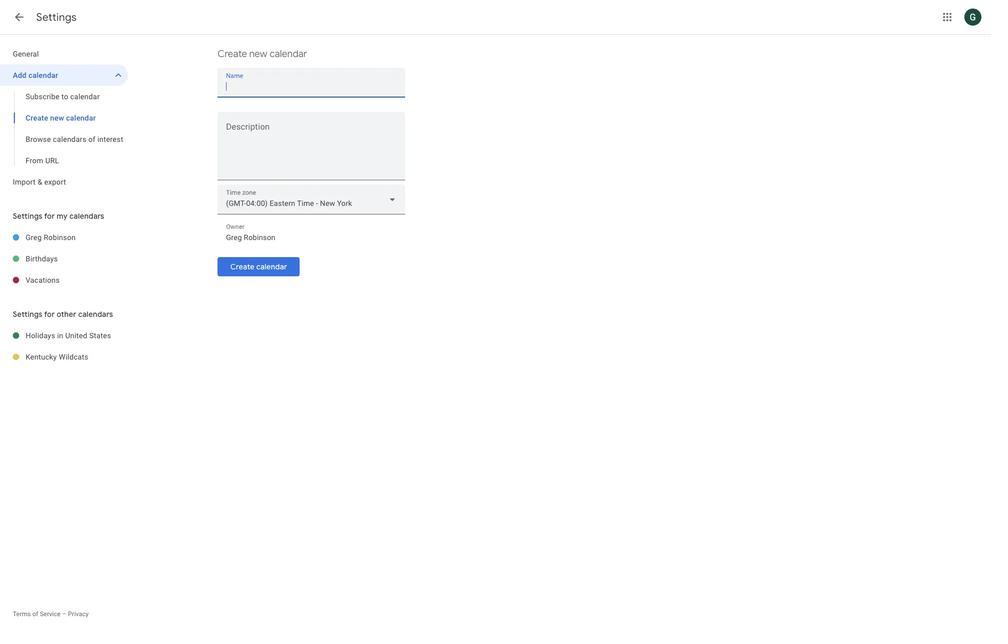 Task type: vqa. For each thing, say whether or not it's contained in the screenshot.
Greg Robinson
yes



Task type: describe. For each thing, give the bounding box(es) containing it.
settings for settings for my calendars
[[13, 211, 43, 221]]

subscribe to calendar
[[26, 92, 100, 101]]

from
[[26, 156, 43, 165]]

holidays in united states
[[26, 331, 111, 340]]

0 vertical spatial create new calendar
[[218, 48, 307, 60]]

calendars for other
[[78, 309, 113, 319]]

wildcats
[[59, 353, 88, 361]]

calendars for my
[[70, 211, 104, 221]]

other
[[57, 309, 76, 319]]

add calendar
[[13, 71, 58, 80]]

calendars inside tree
[[53, 135, 86, 144]]

0 vertical spatial of
[[88, 135, 96, 144]]

terms of service – privacy
[[13, 610, 89, 618]]

to
[[62, 92, 68, 101]]

for for my
[[44, 211, 55, 221]]

create calendar button
[[218, 254, 300, 280]]

kentucky wildcats tree item
[[0, 346, 128, 368]]

privacy
[[68, 610, 89, 618]]

in
[[57, 331, 63, 340]]

terms
[[13, 610, 31, 618]]

export
[[44, 178, 66, 186]]

kentucky
[[26, 353, 57, 361]]

kentucky wildcats link
[[26, 346, 128, 368]]

group containing subscribe to calendar
[[0, 86, 128, 171]]

greg
[[26, 233, 42, 242]]

calendar inside tree item
[[28, 71, 58, 80]]

new inside tree
[[50, 114, 64, 122]]

subscribe
[[26, 92, 60, 101]]

united
[[65, 331, 87, 340]]

settings heading
[[36, 11, 77, 24]]

holidays
[[26, 331, 55, 340]]

&
[[38, 178, 42, 186]]

holidays in united states tree item
[[0, 325, 128, 346]]

birthdays tree item
[[0, 248, 128, 269]]

settings for my calendars
[[13, 211, 104, 221]]

–
[[62, 610, 66, 618]]

settings for settings
[[36, 11, 77, 24]]



Task type: locate. For each thing, give the bounding box(es) containing it.
1 vertical spatial for
[[44, 309, 55, 319]]

of right terms
[[32, 610, 38, 618]]

birthdays link
[[26, 248, 128, 269]]

vacations
[[26, 276, 60, 284]]

1 horizontal spatial create new calendar
[[218, 48, 307, 60]]

0 vertical spatial calendars
[[53, 135, 86, 144]]

my
[[57, 211, 68, 221]]

general
[[13, 50, 39, 58]]

add
[[13, 71, 27, 80]]

calendar
[[270, 48, 307, 60], [28, 71, 58, 80], [70, 92, 100, 101], [66, 114, 96, 122], [256, 262, 287, 272]]

create inside button
[[231, 262, 255, 272]]

robinson
[[44, 233, 76, 242]]

vacations tree item
[[0, 269, 128, 291]]

new
[[249, 48, 268, 60], [50, 114, 64, 122]]

browse calendars of interest
[[26, 135, 123, 144]]

service
[[40, 610, 61, 618]]

calendar inside button
[[256, 262, 287, 272]]

settings for my calendars tree
[[0, 227, 128, 291]]

0 vertical spatial new
[[249, 48, 268, 60]]

calendars up url
[[53, 135, 86, 144]]

settings for other calendars tree
[[0, 325, 128, 368]]

vacations link
[[26, 269, 128, 291]]

0 horizontal spatial create new calendar
[[26, 114, 96, 122]]

for for other
[[44, 309, 55, 319]]

1 horizontal spatial of
[[88, 135, 96, 144]]

0 vertical spatial create
[[218, 48, 247, 60]]

terms of service link
[[13, 610, 61, 618]]

0 horizontal spatial of
[[32, 610, 38, 618]]

from url
[[26, 156, 59, 165]]

1 for from the top
[[44, 211, 55, 221]]

browse
[[26, 135, 51, 144]]

for left my
[[44, 211, 55, 221]]

greg robinson tree item
[[0, 227, 128, 248]]

calendars right my
[[70, 211, 104, 221]]

of
[[88, 135, 96, 144], [32, 610, 38, 618]]

2 for from the top
[[44, 309, 55, 319]]

2 vertical spatial create
[[231, 262, 255, 272]]

import
[[13, 178, 36, 186]]

go back image
[[13, 11, 26, 23]]

None field
[[218, 185, 406, 214]]

interest
[[97, 135, 123, 144]]

import & export
[[13, 178, 66, 186]]

settings up greg
[[13, 211, 43, 221]]

1 vertical spatial calendars
[[70, 211, 104, 221]]

of left interest at the left top of page
[[88, 135, 96, 144]]

birthdays
[[26, 255, 58, 263]]

create
[[218, 48, 247, 60], [26, 114, 48, 122], [231, 262, 255, 272]]

add calendar tree item
[[0, 65, 128, 86]]

url
[[45, 156, 59, 165]]

0 vertical spatial for
[[44, 211, 55, 221]]

tree
[[0, 43, 128, 193]]

None text field
[[226, 79, 397, 94]]

create new calendar
[[218, 48, 307, 60], [26, 114, 96, 122]]

2 vertical spatial calendars
[[78, 309, 113, 319]]

settings for settings for other calendars
[[13, 309, 43, 319]]

group
[[0, 86, 128, 171]]

settings up holidays
[[13, 309, 43, 319]]

create calendar
[[231, 262, 287, 272]]

greg robinson
[[26, 233, 76, 242]]

tree containing general
[[0, 43, 128, 193]]

1 vertical spatial create new calendar
[[26, 114, 96, 122]]

settings for other calendars
[[13, 309, 113, 319]]

holidays in united states link
[[26, 325, 128, 346]]

settings
[[36, 11, 77, 24], [13, 211, 43, 221], [13, 309, 43, 319]]

settings right go back image
[[36, 11, 77, 24]]

states
[[89, 331, 111, 340]]

kentucky wildcats
[[26, 353, 88, 361]]

for left other
[[44, 309, 55, 319]]

calendars up states
[[78, 309, 113, 319]]

0 vertical spatial settings
[[36, 11, 77, 24]]

None text field
[[218, 124, 406, 176], [226, 230, 397, 245], [218, 124, 406, 176], [226, 230, 397, 245]]

1 vertical spatial settings
[[13, 211, 43, 221]]

for
[[44, 211, 55, 221], [44, 309, 55, 319]]

calendars
[[53, 135, 86, 144], [70, 211, 104, 221], [78, 309, 113, 319]]

0 horizontal spatial new
[[50, 114, 64, 122]]

privacy link
[[68, 610, 89, 618]]

1 vertical spatial create
[[26, 114, 48, 122]]

1 vertical spatial of
[[32, 610, 38, 618]]

1 vertical spatial new
[[50, 114, 64, 122]]

2 vertical spatial settings
[[13, 309, 43, 319]]

1 horizontal spatial new
[[249, 48, 268, 60]]



